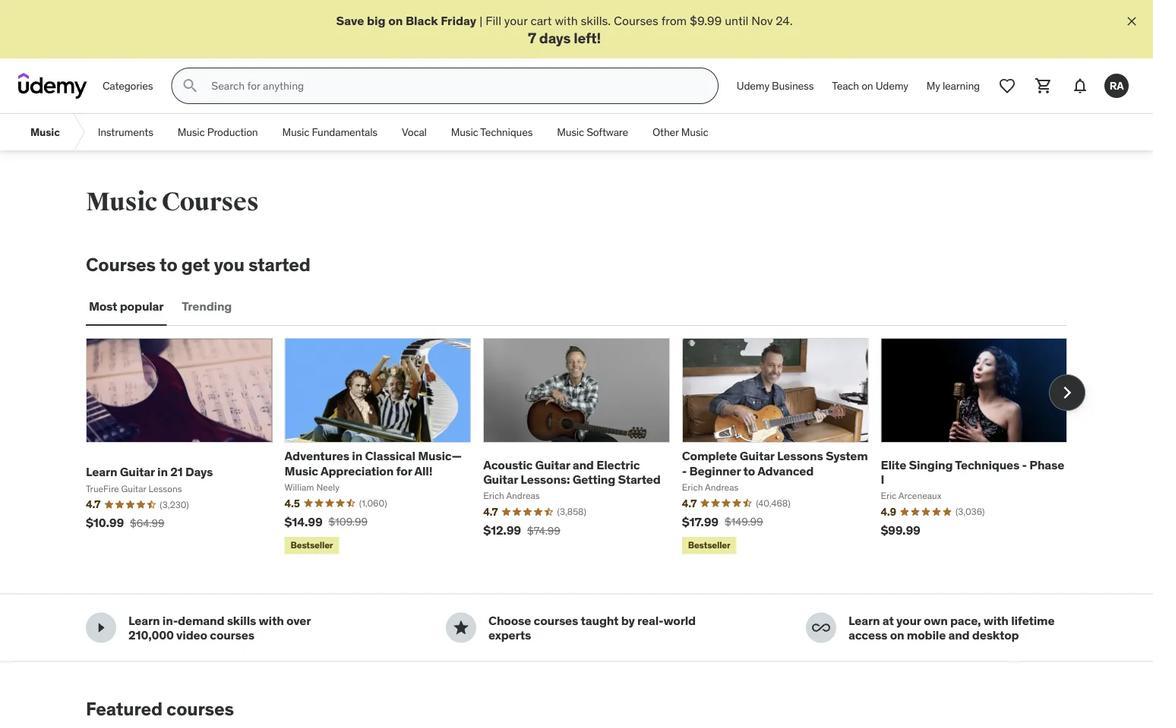 Task type: locate. For each thing, give the bounding box(es) containing it.
at
[[883, 613, 894, 628]]

0 horizontal spatial techniques
[[481, 125, 533, 139]]

from
[[662, 13, 687, 28]]

courses for choose courses taught by real-world experts
[[534, 613, 579, 628]]

wishlist image
[[999, 77, 1017, 95]]

1 horizontal spatial learn
[[128, 613, 160, 628]]

1 horizontal spatial to
[[744, 463, 756, 479]]

skills
[[227, 613, 256, 628]]

with right pace,
[[984, 613, 1009, 628]]

phase
[[1030, 457, 1065, 473]]

music left 'arrow pointing to subcategory menu links' "icon"
[[30, 125, 60, 139]]

courses for featured courses
[[167, 698, 234, 721]]

0 horizontal spatial in
[[157, 464, 168, 480]]

music software
[[557, 125, 629, 139]]

- inside complete guitar lessons system - beginner to advanced
[[682, 463, 687, 479]]

1 vertical spatial to
[[744, 463, 756, 479]]

pace,
[[951, 613, 982, 628]]

learn
[[86, 464, 117, 480], [128, 613, 160, 628], [849, 613, 881, 628]]

1 udemy from the left
[[737, 79, 770, 93]]

1 horizontal spatial in
[[352, 449, 363, 464]]

get
[[181, 253, 210, 276]]

next image
[[1056, 381, 1080, 405]]

learn in-demand skills with over 210,000 video courses
[[128, 613, 311, 643]]

2 horizontal spatial courses
[[614, 13, 659, 28]]

courses inside the choose courses taught by real-world experts
[[534, 613, 579, 628]]

udemy business
[[737, 79, 814, 93]]

most popular button
[[86, 288, 167, 325]]

lessons:
[[521, 472, 570, 487]]

vocal
[[402, 125, 427, 139]]

1 horizontal spatial medium image
[[812, 619, 831, 637]]

2 horizontal spatial learn
[[849, 613, 881, 628]]

lessons
[[777, 449, 824, 464]]

-
[[1023, 457, 1028, 473], [682, 463, 687, 479]]

to left get
[[160, 253, 178, 276]]

cart
[[531, 13, 552, 28]]

1 horizontal spatial -
[[1023, 457, 1028, 473]]

- left phase
[[1023, 457, 1028, 473]]

and
[[573, 457, 594, 473], [949, 627, 970, 643]]

learn inside the carousel element
[[86, 464, 117, 480]]

fill
[[486, 13, 502, 28]]

1 vertical spatial your
[[897, 613, 922, 628]]

music down search for anything text box
[[451, 125, 478, 139]]

guitar
[[740, 449, 775, 464], [536, 457, 570, 473], [120, 464, 155, 480], [484, 472, 518, 487]]

courses left taught
[[534, 613, 579, 628]]

medium image
[[452, 619, 470, 637], [812, 619, 831, 637]]

0 horizontal spatial to
[[160, 253, 178, 276]]

1 horizontal spatial courses
[[162, 186, 259, 218]]

and right own at the bottom of page
[[949, 627, 970, 643]]

medium image
[[92, 619, 110, 637]]

instruments link
[[86, 114, 166, 151]]

learn for learn in-demand skills with over 210,000 video courses
[[128, 613, 160, 628]]

days
[[185, 464, 213, 480]]

0 vertical spatial courses
[[614, 13, 659, 28]]

trending
[[182, 298, 232, 314]]

$9.99
[[690, 13, 722, 28]]

0 vertical spatial on
[[389, 13, 403, 28]]

categories button
[[93, 68, 162, 104]]

in left "21"
[[157, 464, 168, 480]]

on inside learn at your own pace, with lifetime access on mobile and desktop
[[890, 627, 905, 643]]

choose
[[489, 613, 531, 628]]

1 vertical spatial courses
[[162, 186, 259, 218]]

medium image left experts
[[452, 619, 470, 637]]

1 vertical spatial and
[[949, 627, 970, 643]]

music left production
[[178, 125, 205, 139]]

my learning link
[[918, 68, 990, 104]]

music down 'instruments' link
[[86, 186, 157, 218]]

7
[[528, 28, 536, 47]]

guitar left lessons
[[740, 449, 775, 464]]

music for music production
[[178, 125, 205, 139]]

video
[[176, 627, 207, 643]]

1 horizontal spatial on
[[862, 79, 874, 93]]

0 vertical spatial and
[[573, 457, 594, 473]]

music link
[[18, 114, 72, 151]]

0 horizontal spatial learn
[[86, 464, 117, 480]]

courses down video
[[167, 698, 234, 721]]

2 vertical spatial on
[[890, 627, 905, 643]]

with up 'days'
[[555, 13, 578, 28]]

guitar for learn
[[120, 464, 155, 480]]

learn for learn guitar in 21 days
[[86, 464, 117, 480]]

world
[[664, 613, 696, 628]]

adventures
[[285, 449, 350, 464]]

learn left "21"
[[86, 464, 117, 480]]

2 medium image from the left
[[812, 619, 831, 637]]

your right at
[[897, 613, 922, 628]]

learn guitar in 21 days link
[[86, 464, 213, 480]]

1 horizontal spatial udemy
[[876, 79, 909, 93]]

trending button
[[179, 288, 235, 325]]

in-
[[163, 613, 178, 628]]

courses right video
[[210, 627, 255, 643]]

save big on black friday | fill your cart with skills. courses from $9.99 until nov 24. 7 days left!
[[336, 13, 793, 47]]

- inside elite singing techniques - phase i
[[1023, 457, 1028, 473]]

learning
[[943, 79, 980, 93]]

0 horizontal spatial courses
[[86, 253, 156, 276]]

1 medium image from the left
[[452, 619, 470, 637]]

techniques
[[481, 125, 533, 139], [956, 457, 1020, 473]]

learn for learn at your own pace, with lifetime access on mobile and desktop
[[849, 613, 881, 628]]

1 horizontal spatial and
[[949, 627, 970, 643]]

all!
[[415, 463, 433, 479]]

udemy left my
[[876, 79, 909, 93]]

learn inside learn in-demand skills with over 210,000 video courses
[[128, 613, 160, 628]]

teach on udemy
[[832, 79, 909, 93]]

music left fundamentals
[[282, 125, 310, 139]]

0 horizontal spatial on
[[389, 13, 403, 28]]

courses inside learn in-demand skills with over 210,000 video courses
[[210, 627, 255, 643]]

1 vertical spatial techniques
[[956, 457, 1020, 473]]

guitar inside complete guitar lessons system - beginner to advanced
[[740, 449, 775, 464]]

guitar left "21"
[[120, 464, 155, 480]]

2 horizontal spatial with
[[984, 613, 1009, 628]]

courses left from
[[614, 13, 659, 28]]

techniques right singing
[[956, 457, 1020, 473]]

music production
[[178, 125, 258, 139]]

most popular
[[89, 298, 164, 314]]

music left software
[[557, 125, 584, 139]]

0 vertical spatial your
[[505, 13, 528, 28]]

1 vertical spatial on
[[862, 79, 874, 93]]

in left classical
[[352, 449, 363, 464]]

1 horizontal spatial with
[[555, 13, 578, 28]]

my
[[927, 79, 941, 93]]

music fundamentals
[[282, 125, 378, 139]]

music techniques
[[451, 125, 533, 139]]

music for music techniques
[[451, 125, 478, 139]]

on right big
[[389, 13, 403, 28]]

0 horizontal spatial udemy
[[737, 79, 770, 93]]

skills.
[[581, 13, 611, 28]]

with inside save big on black friday | fill your cart with skills. courses from $9.99 until nov 24. 7 days left!
[[555, 13, 578, 28]]

2 vertical spatial courses
[[86, 253, 156, 276]]

music inside adventures in classical music— music appreciation for all!
[[285, 463, 318, 479]]

electric
[[597, 457, 640, 473]]

0 horizontal spatial with
[[259, 613, 284, 628]]

notifications image
[[1072, 77, 1090, 95]]

complete guitar lessons system - beginner to advanced
[[682, 449, 868, 479]]

you
[[214, 253, 245, 276]]

music
[[30, 125, 60, 139], [178, 125, 205, 139], [282, 125, 310, 139], [451, 125, 478, 139], [557, 125, 584, 139], [682, 125, 709, 139], [86, 186, 157, 218], [285, 463, 318, 479]]

0 horizontal spatial your
[[505, 13, 528, 28]]

with left over
[[259, 613, 284, 628]]

music inside 'link'
[[30, 125, 60, 139]]

|
[[480, 13, 483, 28]]

0 horizontal spatial -
[[682, 463, 687, 479]]

with
[[555, 13, 578, 28], [259, 613, 284, 628], [984, 613, 1009, 628]]

business
[[772, 79, 814, 93]]

learn left at
[[849, 613, 881, 628]]

learn inside learn at your own pace, with lifetime access on mobile and desktop
[[849, 613, 881, 628]]

Search for anything text field
[[209, 73, 700, 99]]

music left appreciation
[[285, 463, 318, 479]]

techniques down search for anything text box
[[481, 125, 533, 139]]

started
[[249, 253, 311, 276]]

courses up courses to get you started at the top left of page
[[162, 186, 259, 218]]

other music link
[[641, 114, 721, 151]]

my learning
[[927, 79, 980, 93]]

courses up most popular
[[86, 253, 156, 276]]

- left beginner
[[682, 463, 687, 479]]

on left mobile at bottom
[[890, 627, 905, 643]]

1 horizontal spatial your
[[897, 613, 922, 628]]

0 horizontal spatial and
[[573, 457, 594, 473]]

friday
[[441, 13, 477, 28]]

udemy
[[737, 79, 770, 93], [876, 79, 909, 93]]

your
[[505, 13, 528, 28], [897, 613, 922, 628]]

on right teach
[[862, 79, 874, 93]]

to right beginner
[[744, 463, 756, 479]]

to
[[160, 253, 178, 276], [744, 463, 756, 479]]

1 horizontal spatial techniques
[[956, 457, 1020, 473]]

music techniques link
[[439, 114, 545, 151]]

your inside save big on black friday | fill your cart with skills. courses from $9.99 until nov 24. 7 days left!
[[505, 13, 528, 28]]

courses
[[614, 13, 659, 28], [162, 186, 259, 218], [86, 253, 156, 276]]

medium image left access
[[812, 619, 831, 637]]

for
[[396, 463, 412, 479]]

0 horizontal spatial medium image
[[452, 619, 470, 637]]

days
[[540, 28, 571, 47]]

complete
[[682, 449, 738, 464]]

fundamentals
[[312, 125, 378, 139]]

most
[[89, 298, 117, 314]]

music fundamentals link
[[270, 114, 390, 151]]

and left electric
[[573, 457, 594, 473]]

elite singing techniques - phase i
[[881, 457, 1065, 487]]

featured
[[86, 698, 163, 721]]

save
[[336, 13, 364, 28]]

udemy left 'business'
[[737, 79, 770, 93]]

your right the 'fill'
[[505, 13, 528, 28]]

learn left in-
[[128, 613, 160, 628]]

2 horizontal spatial on
[[890, 627, 905, 643]]

guitar left getting on the bottom
[[536, 457, 570, 473]]



Task type: describe. For each thing, give the bounding box(es) containing it.
big
[[367, 13, 386, 28]]

i
[[881, 472, 885, 487]]

system
[[826, 449, 868, 464]]

vocal link
[[390, 114, 439, 151]]

music production link
[[166, 114, 270, 151]]

adventures in classical music— music appreciation for all!
[[285, 449, 462, 479]]

appreciation
[[321, 463, 394, 479]]

guitar left the lessons:
[[484, 472, 518, 487]]

by
[[621, 613, 635, 628]]

210,000
[[128, 627, 174, 643]]

submit search image
[[181, 77, 199, 95]]

music software link
[[545, 114, 641, 151]]

until
[[725, 13, 749, 28]]

taught
[[581, 613, 619, 628]]

own
[[924, 613, 948, 628]]

elite
[[881, 457, 907, 473]]

medium image for learn
[[812, 619, 831, 637]]

nov
[[752, 13, 773, 28]]

udemy business link
[[728, 68, 823, 104]]

real-
[[638, 613, 664, 628]]

beginner
[[690, 463, 741, 479]]

24.
[[776, 13, 793, 28]]

complete guitar lessons system - beginner to advanced link
[[682, 449, 868, 479]]

acoustic guitar and electric guitar lessons: getting started
[[484, 457, 661, 487]]

started
[[618, 472, 661, 487]]

guitar for acoustic
[[536, 457, 570, 473]]

in inside adventures in classical music— music appreciation for all!
[[352, 449, 363, 464]]

music for music software
[[557, 125, 584, 139]]

music for music fundamentals
[[282, 125, 310, 139]]

to inside complete guitar lessons system - beginner to advanced
[[744, 463, 756, 479]]

learn at your own pace, with lifetime access on mobile and desktop
[[849, 613, 1055, 643]]

shopping cart with 0 items image
[[1035, 77, 1053, 95]]

production
[[207, 125, 258, 139]]

with inside learn at your own pace, with lifetime access on mobile and desktop
[[984, 613, 1009, 628]]

and inside acoustic guitar and electric guitar lessons: getting started
[[573, 457, 594, 473]]

with inside learn in-demand skills with over 210,000 video courses
[[259, 613, 284, 628]]

techniques inside elite singing techniques - phase i
[[956, 457, 1020, 473]]

your inside learn at your own pace, with lifetime access on mobile and desktop
[[897, 613, 922, 628]]

udemy image
[[18, 73, 87, 99]]

2 udemy from the left
[[876, 79, 909, 93]]

acoustic
[[484, 457, 533, 473]]

teach on udemy link
[[823, 68, 918, 104]]

desktop
[[973, 627, 1020, 643]]

21
[[170, 464, 183, 480]]

access
[[849, 627, 888, 643]]

music right other
[[682, 125, 709, 139]]

and inside learn at your own pace, with lifetime access on mobile and desktop
[[949, 627, 970, 643]]

guitar for complete
[[740, 449, 775, 464]]

software
[[587, 125, 629, 139]]

mobile
[[907, 627, 946, 643]]

categories
[[103, 79, 153, 93]]

0 vertical spatial techniques
[[481, 125, 533, 139]]

singing
[[909, 457, 953, 473]]

getting
[[573, 472, 616, 487]]

other music
[[653, 125, 709, 139]]

advanced
[[758, 463, 814, 479]]

learn guitar in 21 days
[[86, 464, 213, 480]]

ra
[[1110, 79, 1124, 93]]

teach
[[832, 79, 860, 93]]

featured courses
[[86, 698, 234, 721]]

other
[[653, 125, 679, 139]]

instruments
[[98, 125, 153, 139]]

demand
[[178, 613, 224, 628]]

elite singing techniques - phase i link
[[881, 457, 1065, 487]]

adventures in classical music— music appreciation for all! link
[[285, 449, 462, 479]]

on inside save big on black friday | fill your cart with skills. courses from $9.99 until nov 24. 7 days left!
[[389, 13, 403, 28]]

music—
[[418, 449, 462, 464]]

arrow pointing to subcategory menu links image
[[72, 114, 86, 151]]

music for music
[[30, 125, 60, 139]]

ra link
[[1099, 68, 1135, 104]]

popular
[[120, 298, 164, 314]]

medium image for choose
[[452, 619, 470, 637]]

music for music courses
[[86, 186, 157, 218]]

carousel element
[[86, 338, 1086, 557]]

left!
[[574, 28, 601, 47]]

choose courses taught by real-world experts
[[489, 613, 696, 643]]

classical
[[365, 449, 416, 464]]

experts
[[489, 627, 531, 643]]

courses inside save big on black friday | fill your cart with skills. courses from $9.99 until nov 24. 7 days left!
[[614, 13, 659, 28]]

black
[[406, 13, 438, 28]]

0 vertical spatial to
[[160, 253, 178, 276]]

close image
[[1125, 14, 1140, 29]]

acoustic guitar and electric guitar lessons: getting started link
[[484, 457, 661, 487]]



Task type: vqa. For each thing, say whether or not it's contained in the screenshot.
Software Engineering link
no



